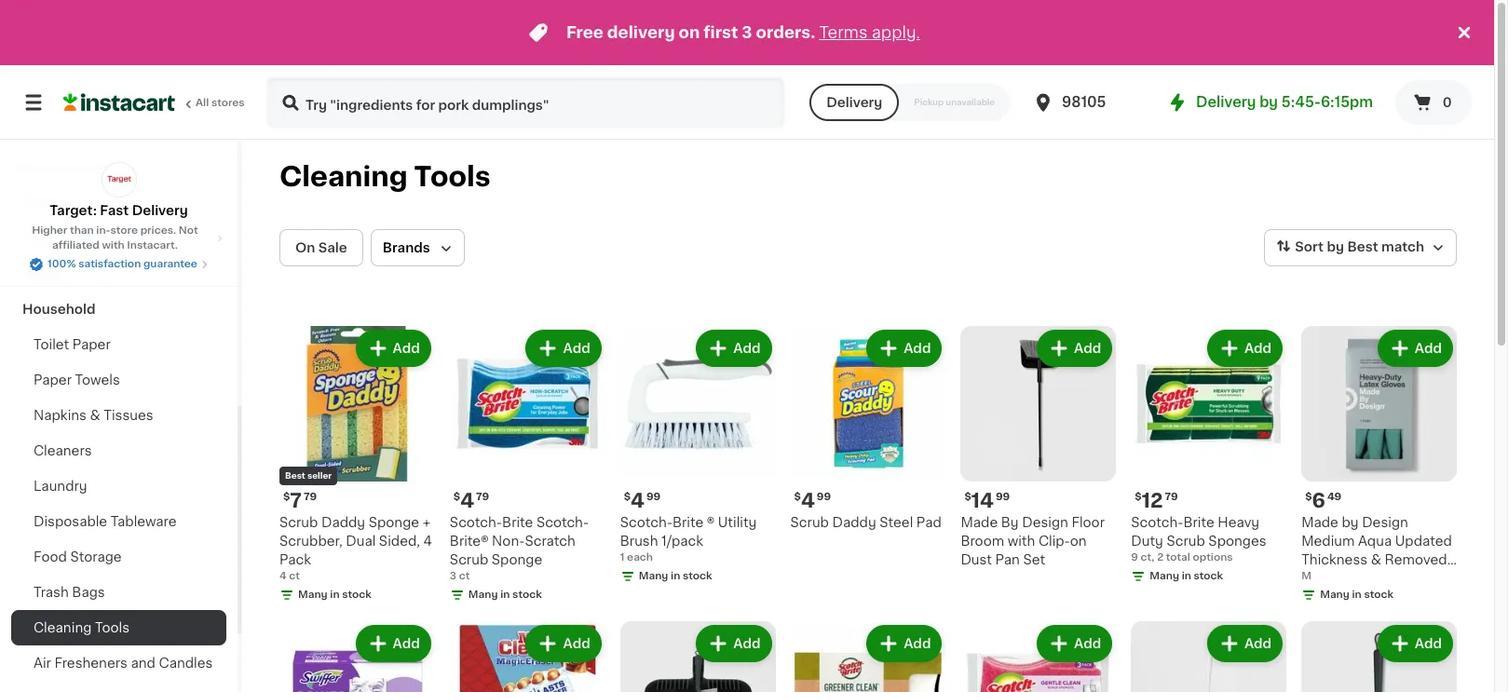 Task type: locate. For each thing, give the bounding box(es) containing it.
2 horizontal spatial 99
[[996, 492, 1011, 502]]

in
[[671, 571, 681, 581], [1182, 571, 1192, 581], [330, 590, 340, 600], [501, 590, 510, 600], [1353, 590, 1362, 600]]

99 up 'scrub daddy steel pad'
[[817, 492, 831, 502]]

4 scotch- from the left
[[1132, 516, 1184, 529]]

1 vertical spatial with
[[1008, 535, 1036, 548]]

0 vertical spatial best
[[1348, 241, 1379, 254]]

higher
[[32, 226, 67, 236]]

ct inside scotch-brite scotch- brite® non-scratch scrub sponge 3 ct
[[459, 571, 470, 581]]

made inside made by design medium aqua updated thickness & removed hanging loop reusable heavy duty latex gloves
[[1302, 516, 1339, 529]]

3
[[742, 25, 753, 40], [450, 571, 457, 581]]

1 daddy from the left
[[321, 516, 365, 529]]

service type group
[[810, 84, 1010, 121]]

many down hanging
[[1321, 590, 1350, 600]]

delivery
[[1197, 95, 1257, 109], [827, 96, 883, 109], [132, 204, 188, 217]]

stock down scrub daddy sponge + scrubber, dual sided, 4 pack 4 ct
[[342, 590, 372, 600]]

12
[[1142, 491, 1164, 511]]

product group
[[280, 326, 435, 607], [450, 326, 606, 607], [620, 326, 776, 588], [791, 326, 946, 532], [961, 326, 1117, 569], [1132, 326, 1287, 588], [1302, 326, 1458, 622], [280, 621, 435, 692], [450, 621, 606, 692], [620, 621, 776, 692], [791, 621, 946, 692], [961, 621, 1117, 692], [1132, 621, 1287, 692], [1302, 621, 1458, 692]]

2 horizontal spatial delivery
[[1197, 95, 1257, 109]]

5 $ from the left
[[965, 492, 972, 502]]

best inside field
[[1348, 241, 1379, 254]]

1 horizontal spatial on
[[1071, 535, 1087, 548]]

by for delivery
[[1260, 95, 1279, 109]]

many for $ 6 49
[[1321, 590, 1350, 600]]

in down 'total'
[[1182, 571, 1192, 581]]

0 vertical spatial heavy
[[1218, 516, 1260, 529]]

tissues
[[104, 409, 153, 422]]

in down scrub daddy sponge + scrubber, dual sided, 4 pack 4 ct
[[330, 590, 340, 600]]

1 horizontal spatial cleaning
[[280, 163, 408, 190]]

scotch- inside scotch-brite heavy duty scrub sponges 9 ct, 2 total options
[[1132, 516, 1184, 529]]

1 vertical spatial by
[[1328, 241, 1345, 254]]

toilet paper link
[[11, 327, 226, 363]]

0 vertical spatial paper
[[72, 338, 111, 351]]

set
[[1024, 553, 1046, 567]]

1 ct from the left
[[289, 571, 300, 581]]

paper towels
[[34, 374, 120, 387]]

best left seller
[[285, 471, 306, 480]]

best inside product group
[[285, 471, 306, 480]]

design
[[1023, 516, 1069, 529], [1363, 516, 1409, 529]]

brite up 1/pack
[[673, 516, 704, 529]]

instacart logo image
[[63, 91, 175, 114]]

0 horizontal spatial made
[[961, 516, 998, 529]]

$ inside $ 6 49
[[1306, 492, 1313, 502]]

0 horizontal spatial best
[[285, 471, 306, 480]]

0 horizontal spatial $ 4 99
[[624, 491, 661, 511]]

brands
[[383, 241, 430, 254]]

1 horizontal spatial tools
[[414, 163, 491, 190]]

free
[[567, 25, 604, 40]]

napkins
[[34, 409, 87, 422]]

many in stock down scotch-brite scotch- brite® non-scratch scrub sponge 3 ct
[[469, 590, 542, 600]]

49
[[1328, 492, 1342, 502]]

0 horizontal spatial tools
[[95, 622, 130, 635]]

brite up non-
[[502, 516, 533, 529]]

$ inside $ 14 99
[[965, 492, 972, 502]]

in up gloves
[[1353, 590, 1362, 600]]

by right sort
[[1328, 241, 1345, 254]]

daddy for steel
[[833, 516, 877, 529]]

design inside made by design floor broom with clip-on dust pan set
[[1023, 516, 1069, 529]]

many in stock down 1/pack
[[639, 571, 713, 581]]

99 inside $ 14 99
[[996, 492, 1011, 502]]

scotch- for $ 4 79
[[450, 516, 502, 529]]

79 up 'brite®'
[[476, 492, 489, 502]]

in down scotch-brite scotch- brite® non-scratch scrub sponge 3 ct
[[501, 590, 510, 600]]

0 button
[[1396, 80, 1473, 125]]

1 vertical spatial on
[[1071, 535, 1087, 548]]

3 79 from the left
[[1165, 492, 1179, 502]]

design up "aqua"
[[1363, 516, 1409, 529]]

on
[[679, 25, 700, 40], [1071, 535, 1087, 548]]

0
[[1443, 96, 1453, 109]]

many down pack
[[298, 590, 328, 600]]

& right soda
[[60, 161, 71, 174]]

cleaning tools
[[280, 163, 491, 190], [34, 622, 130, 635]]

3 scotch- from the left
[[620, 516, 673, 529]]

brite for $ 4 99
[[673, 516, 704, 529]]

1 horizontal spatial sponge
[[492, 553, 543, 567]]

made up broom
[[961, 516, 998, 529]]

0 horizontal spatial delivery
[[132, 204, 188, 217]]

many
[[639, 571, 669, 581], [1150, 571, 1180, 581], [298, 590, 328, 600], [469, 590, 498, 600], [1321, 590, 1350, 600]]

1 $ from the left
[[283, 492, 290, 502]]

gloves
[[1341, 609, 1387, 622]]

stock down loop
[[1365, 590, 1394, 600]]

affiliated
[[52, 240, 100, 251]]

tools
[[414, 163, 491, 190], [95, 622, 130, 635]]

many in stock down scrub daddy sponge + scrubber, dual sided, 4 pack 4 ct
[[298, 590, 372, 600]]

paper up towels
[[72, 338, 111, 351]]

brite
[[502, 516, 533, 529], [673, 516, 704, 529], [1184, 516, 1215, 529]]

1 horizontal spatial 99
[[817, 492, 831, 502]]

2 ct from the left
[[459, 571, 470, 581]]

tools up brands 'dropdown button'
[[414, 163, 491, 190]]

sort by
[[1296, 241, 1345, 254]]

cleaning tools down bags
[[34, 622, 130, 635]]

sponge down non-
[[492, 553, 543, 567]]

brite for $ 4 79
[[502, 516, 533, 529]]

99 for made by design floor broom with clip-on dust pan set
[[996, 492, 1011, 502]]

ct down pack
[[289, 571, 300, 581]]

scrub up 'total'
[[1167, 535, 1206, 548]]

paper
[[72, 338, 111, 351], [34, 374, 72, 387]]

2
[[1158, 553, 1164, 563]]

by inside made by design medium aqua updated thickness & removed hanging loop reusable heavy duty latex gloves
[[1342, 516, 1359, 529]]

in down 1/pack
[[671, 571, 681, 581]]

1 horizontal spatial with
[[1008, 535, 1036, 548]]

2 $ from the left
[[454, 492, 461, 502]]

sports drinks link
[[11, 221, 226, 256]]

$ 4 99
[[624, 491, 661, 511], [795, 491, 831, 511]]

many down each
[[639, 571, 669, 581]]

stock for $ 6 49
[[1365, 590, 1394, 600]]

utility
[[718, 516, 757, 529]]

3 99 from the left
[[996, 492, 1011, 502]]

disposable tableware
[[34, 515, 177, 528]]

options
[[1193, 553, 1234, 563]]

1 horizontal spatial daddy
[[833, 516, 877, 529]]

scrub down $ 7 79
[[280, 516, 318, 529]]

Best match Sort by field
[[1265, 229, 1458, 267]]

79 for 4
[[476, 492, 489, 502]]

delivery for delivery by 5:45-6:15pm
[[1197, 95, 1257, 109]]

$ for made by design medium aqua updated thickness & removed hanging loop reusable heavy duty latex gloves
[[1306, 492, 1313, 502]]

$
[[283, 492, 290, 502], [454, 492, 461, 502], [624, 492, 631, 502], [795, 492, 801, 502], [965, 492, 972, 502], [1135, 492, 1142, 502], [1306, 492, 1313, 502]]

& for soda
[[60, 161, 71, 174]]

delivery left 5:45-
[[1197, 95, 1257, 109]]

many in stock
[[639, 571, 713, 581], [1150, 571, 1224, 581], [298, 590, 372, 600], [469, 590, 542, 600], [1321, 590, 1394, 600]]

1 vertical spatial duty
[[1412, 591, 1444, 604]]

79 inside $ 4 79
[[476, 492, 489, 502]]

sided,
[[379, 535, 420, 548]]

sponges
[[1209, 535, 1267, 548]]

0 horizontal spatial brite
[[502, 516, 533, 529]]

2 vertical spatial by
[[1342, 516, 1359, 529]]

0 horizontal spatial design
[[1023, 516, 1069, 529]]

cleaning up sale
[[280, 163, 408, 190]]

7
[[290, 491, 302, 511]]

trash
[[34, 586, 69, 599]]

$ 4 99 for scrub daddy steel pad
[[795, 491, 831, 511]]

add
[[393, 342, 420, 355], [563, 342, 591, 355], [734, 342, 761, 355], [904, 342, 931, 355], [1075, 342, 1102, 355], [1245, 342, 1272, 355], [1415, 342, 1443, 355], [393, 637, 420, 650], [563, 637, 591, 650], [734, 637, 761, 650], [904, 637, 931, 650], [1075, 637, 1102, 650], [1245, 637, 1272, 650], [1415, 637, 1443, 650]]

4 for scotch-brite scotch- brite® non-scratch scrub sponge
[[461, 491, 474, 511]]

paper down toilet
[[34, 374, 72, 387]]

$ up brush
[[624, 492, 631, 502]]

sponge inside scotch-brite scotch- brite® non-scratch scrub sponge 3 ct
[[492, 553, 543, 567]]

$ down best seller
[[283, 492, 290, 502]]

& left tea
[[72, 197, 83, 210]]

& up loop
[[1372, 553, 1382, 567]]

scotch- up brush
[[620, 516, 673, 529]]

all stores
[[196, 98, 245, 108]]

$ for made by design floor broom with clip-on dust pan set
[[965, 492, 972, 502]]

product group containing 14
[[961, 326, 1117, 569]]

$ up 'scrub daddy steel pad'
[[795, 492, 801, 502]]

many down 2
[[1150, 571, 1180, 581]]

2 brite from the left
[[673, 516, 704, 529]]

reusable
[[1302, 591, 1363, 604]]

0 vertical spatial duty
[[1132, 535, 1164, 548]]

with
[[102, 240, 125, 251], [1008, 535, 1036, 548]]

many down 'brite®'
[[469, 590, 498, 600]]

79 right 12
[[1165, 492, 1179, 502]]

4 $ from the left
[[795, 492, 801, 502]]

delivery inside button
[[827, 96, 883, 109]]

1 79 from the left
[[304, 492, 317, 502]]

duty up ct,
[[1132, 535, 1164, 548]]

4 up brush
[[631, 491, 645, 511]]

scratch
[[525, 535, 576, 548]]

3 right first
[[742, 25, 753, 40]]

2 99 from the left
[[817, 492, 831, 502]]

3 $ from the left
[[624, 492, 631, 502]]

with down by
[[1008, 535, 1036, 548]]

scotch- up scratch
[[537, 516, 589, 529]]

$ up "9"
[[1135, 492, 1142, 502]]

0 horizontal spatial heavy
[[1218, 516, 1260, 529]]

99 right 14
[[996, 492, 1011, 502]]

heavy down loop
[[1367, 591, 1408, 604]]

orders.
[[756, 25, 816, 40]]

daddy left the "steel"
[[833, 516, 877, 529]]

®
[[707, 516, 715, 529]]

6:15pm
[[1321, 95, 1374, 109]]

product group containing 12
[[1132, 326, 1287, 588]]

m
[[1302, 571, 1312, 581]]

1 horizontal spatial made
[[1302, 516, 1339, 529]]

0 vertical spatial cleaning tools
[[280, 163, 491, 190]]

stock down scotch-brite ® utility brush 1/pack 1 each
[[683, 571, 713, 581]]

with down in-
[[102, 240, 125, 251]]

14
[[972, 491, 994, 511]]

79
[[304, 492, 317, 502], [476, 492, 489, 502], [1165, 492, 1179, 502]]

$ inside $ 7 79
[[283, 492, 290, 502]]

brite inside scotch-brite scotch- brite® non-scratch scrub sponge 3 ct
[[502, 516, 533, 529]]

many for $ 4 99
[[639, 571, 669, 581]]

delivery down terms
[[827, 96, 883, 109]]

by up the medium
[[1342, 516, 1359, 529]]

3 down 'brite®'
[[450, 571, 457, 581]]

&
[[60, 161, 71, 174], [72, 197, 83, 210], [90, 409, 100, 422], [1372, 553, 1382, 567]]

many in stock down 'total'
[[1150, 571, 1224, 581]]

$ 14 99
[[965, 491, 1011, 511]]

1 horizontal spatial $ 4 99
[[795, 491, 831, 511]]

79 right 7
[[304, 492, 317, 502]]

0 horizontal spatial cleaning
[[34, 622, 92, 635]]

2 daddy from the left
[[833, 516, 877, 529]]

1 horizontal spatial cleaning tools
[[280, 163, 491, 190]]

on left first
[[679, 25, 700, 40]]

$ inside $ 4 79
[[454, 492, 461, 502]]

$ for scrub daddy sponge + scrubber, dual sided, 4 pack
[[283, 492, 290, 502]]

ct down 'brite®'
[[459, 571, 470, 581]]

0 horizontal spatial duty
[[1132, 535, 1164, 548]]

ct inside scrub daddy sponge + scrubber, dual sided, 4 pack 4 ct
[[289, 571, 300, 581]]

design up clip-
[[1023, 516, 1069, 529]]

1 horizontal spatial delivery
[[827, 96, 883, 109]]

daddy inside scrub daddy sponge + scrubber, dual sided, 4 pack 4 ct
[[321, 516, 365, 529]]

4 up 'scrub daddy steel pad'
[[801, 491, 815, 511]]

best for best seller
[[285, 471, 306, 480]]

by inside field
[[1328, 241, 1345, 254]]

0 vertical spatial sponge
[[369, 516, 419, 529]]

tools up air fresheners and candles link
[[95, 622, 130, 635]]

2 horizontal spatial brite
[[1184, 516, 1215, 529]]

0 horizontal spatial on
[[679, 25, 700, 40]]

air fresheners and candles link
[[11, 646, 226, 681]]

sponge
[[369, 516, 419, 529], [492, 553, 543, 567]]

made for 6
[[1302, 516, 1339, 529]]

$ 4 99 up brush
[[624, 491, 661, 511]]

first
[[704, 25, 738, 40]]

scrub inside scotch-brite heavy duty scrub sponges 9 ct, 2 total options
[[1167, 535, 1206, 548]]

1 vertical spatial cleaning
[[34, 622, 92, 635]]

4 up 'brite®'
[[461, 491, 474, 511]]

0 vertical spatial with
[[102, 240, 125, 251]]

on sale
[[295, 241, 347, 254]]

1 horizontal spatial duty
[[1412, 591, 1444, 604]]

by left 5:45-
[[1260, 95, 1279, 109]]

6 $ from the left
[[1135, 492, 1142, 502]]

in for $ 4 79
[[501, 590, 510, 600]]

$ up 'brite®'
[[454, 492, 461, 502]]

cleaning down trash bags
[[34, 622, 92, 635]]

0 horizontal spatial 3
[[450, 571, 457, 581]]

scotch- down $ 12 79
[[1132, 516, 1184, 529]]

0 vertical spatial 3
[[742, 25, 753, 40]]

1 99 from the left
[[647, 492, 661, 502]]

1 horizontal spatial heavy
[[1367, 591, 1408, 604]]

1 made from the left
[[961, 516, 998, 529]]

9
[[1132, 553, 1139, 563]]

2 79 from the left
[[476, 492, 489, 502]]

stock for $ 4 79
[[513, 590, 542, 600]]

& inside "link"
[[90, 409, 100, 422]]

many in stock up gloves
[[1321, 590, 1394, 600]]

0 horizontal spatial paper
[[34, 374, 72, 387]]

1 horizontal spatial design
[[1363, 516, 1409, 529]]

1 vertical spatial 3
[[450, 571, 457, 581]]

2 made from the left
[[1302, 516, 1339, 529]]

& inside made by design medium aqua updated thickness & removed hanging loop reusable heavy duty latex gloves
[[1372, 553, 1382, 567]]

1 vertical spatial sponge
[[492, 553, 543, 567]]

sale
[[319, 241, 347, 254]]

$ 4 99 up 'scrub daddy steel pad'
[[795, 491, 831, 511]]

1 horizontal spatial 3
[[742, 25, 753, 40]]

1 brite from the left
[[502, 516, 533, 529]]

daddy up dual on the left bottom of page
[[321, 516, 365, 529]]

1 vertical spatial paper
[[34, 374, 72, 387]]

made inside made by design floor broom with clip-on dust pan set
[[961, 516, 998, 529]]

0 vertical spatial on
[[679, 25, 700, 40]]

0 vertical spatial tools
[[414, 163, 491, 190]]

None search field
[[267, 76, 786, 129]]

3 brite from the left
[[1184, 516, 1215, 529]]

1 vertical spatial heavy
[[1367, 591, 1408, 604]]

scotch- up 'brite®'
[[450, 516, 502, 529]]

sports drinks
[[22, 232, 114, 245]]

$ left 49 on the bottom
[[1306, 492, 1313, 502]]

1 horizontal spatial 79
[[476, 492, 489, 502]]

1 design from the left
[[1023, 516, 1069, 529]]

laundry link
[[11, 469, 226, 504]]

many for $ 12 79
[[1150, 571, 1180, 581]]

best
[[1348, 241, 1379, 254], [285, 471, 306, 480]]

0 horizontal spatial ct
[[289, 571, 300, 581]]

79 inside $ 7 79
[[304, 492, 317, 502]]

food storage
[[34, 551, 122, 564]]

stock down scotch-brite scotch- brite® non-scratch scrub sponge 3 ct
[[513, 590, 542, 600]]

scotch- inside scotch-brite ® utility brush 1/pack 1 each
[[620, 516, 673, 529]]

$ up broom
[[965, 492, 972, 502]]

delivery up prices.
[[132, 204, 188, 217]]

product group containing 6
[[1302, 326, 1458, 622]]

heavy inside scotch-brite heavy duty scrub sponges 9 ct, 2 total options
[[1218, 516, 1260, 529]]

0 horizontal spatial 79
[[304, 492, 317, 502]]

best left match
[[1348, 241, 1379, 254]]

all
[[196, 98, 209, 108]]

7 $ from the left
[[1306, 492, 1313, 502]]

dust
[[961, 553, 993, 567]]

with inside the higher than in-store prices. not affiliated with instacart.
[[102, 240, 125, 251]]

2 design from the left
[[1363, 516, 1409, 529]]

steel
[[880, 516, 914, 529]]

sponge up sided,
[[369, 516, 419, 529]]

paper towels link
[[11, 363, 226, 398]]

guarantee
[[143, 259, 197, 269]]

cleaning tools up 'brands'
[[280, 163, 491, 190]]

& left tissues
[[90, 409, 100, 422]]

0 vertical spatial by
[[1260, 95, 1279, 109]]

heavy up the sponges
[[1218, 516, 1260, 529]]

4 for scrub daddy steel pad
[[801, 491, 815, 511]]

2 $ 4 99 from the left
[[795, 491, 831, 511]]

99 up brush
[[647, 492, 661, 502]]

design inside made by design medium aqua updated thickness & removed hanging loop reusable heavy duty latex gloves
[[1363, 516, 1409, 529]]

1 scotch- from the left
[[450, 516, 502, 529]]

1 horizontal spatial best
[[1348, 241, 1379, 254]]

1 $ 4 99 from the left
[[624, 491, 661, 511]]

stock down the options
[[1194, 571, 1224, 581]]

1 vertical spatial cleaning tools
[[34, 622, 130, 635]]

brite inside scotch-brite heavy duty scrub sponges 9 ct, 2 total options
[[1184, 516, 1215, 529]]

on down floor
[[1071, 535, 1087, 548]]

1 horizontal spatial paper
[[72, 338, 111, 351]]

apply.
[[872, 25, 921, 40]]

and
[[131, 657, 156, 670]]

brite up the options
[[1184, 516, 1215, 529]]

1 horizontal spatial brite
[[673, 516, 704, 529]]

100% satisfaction guarantee button
[[29, 253, 209, 272]]

food
[[34, 551, 67, 564]]

design for 6
[[1363, 516, 1409, 529]]

0 horizontal spatial 99
[[647, 492, 661, 502]]

scrub down 'brite®'
[[450, 553, 489, 567]]

1 horizontal spatial ct
[[459, 571, 470, 581]]

0 horizontal spatial sponge
[[369, 516, 419, 529]]

0 horizontal spatial with
[[102, 240, 125, 251]]

0 horizontal spatial daddy
[[321, 516, 365, 529]]

target: fast delivery logo image
[[101, 162, 137, 198]]

1 vertical spatial best
[[285, 471, 306, 480]]

scotch-brite ® utility brush 1/pack 1 each
[[620, 516, 757, 563]]

in for $ 6 49
[[1353, 590, 1362, 600]]

79 inside $ 12 79
[[1165, 492, 1179, 502]]

on sale button
[[280, 229, 363, 267]]

$ inside $ 12 79
[[1135, 492, 1142, 502]]

made up the medium
[[1302, 516, 1339, 529]]

duty down removed
[[1412, 591, 1444, 604]]

2 horizontal spatial 79
[[1165, 492, 1179, 502]]

toilet paper
[[34, 338, 111, 351]]

brite inside scotch-brite ® utility brush 1/pack 1 each
[[673, 516, 704, 529]]



Task type: describe. For each thing, give the bounding box(es) containing it.
79 for 7
[[304, 492, 317, 502]]

seller
[[307, 471, 332, 480]]

design for 14
[[1023, 516, 1069, 529]]

79 for 12
[[1165, 492, 1179, 502]]

store
[[110, 226, 138, 236]]

bags
[[72, 586, 105, 599]]

$ for scrub daddy steel pad
[[795, 492, 801, 502]]

medium
[[1302, 535, 1355, 548]]

+
[[423, 516, 431, 529]]

with inside made by design floor broom with clip-on dust pan set
[[1008, 535, 1036, 548]]

in for $ 7 79
[[330, 590, 340, 600]]

$ 6 49
[[1306, 491, 1342, 511]]

higher than in-store prices. not affiliated with instacart. link
[[15, 224, 223, 253]]

in-
[[96, 226, 110, 236]]

delivery
[[607, 25, 675, 40]]

3 inside scotch-brite scotch- brite® non-scratch scrub sponge 3 ct
[[450, 571, 457, 581]]

best for best match
[[1348, 241, 1379, 254]]

water
[[74, 161, 114, 174]]

scrubber,
[[280, 535, 343, 548]]

delivery button
[[810, 84, 900, 121]]

all stores link
[[63, 76, 246, 129]]

$ 7 79
[[283, 491, 317, 511]]

latex
[[1302, 609, 1338, 622]]

stock for $ 4 99
[[683, 571, 713, 581]]

Search field
[[268, 78, 784, 127]]

household link
[[11, 292, 226, 327]]

loop
[[1360, 572, 1394, 585]]

0 horizontal spatial cleaning tools
[[34, 622, 130, 635]]

fresheners
[[54, 657, 128, 670]]

many in stock for $ 4 79
[[469, 590, 542, 600]]

stock for $ 7 79
[[342, 590, 372, 600]]

brite for $ 12 79
[[1184, 516, 1215, 529]]

on inside made by design floor broom with clip-on dust pan set
[[1071, 535, 1087, 548]]

product group containing 7
[[280, 326, 435, 607]]

in for $ 4 99
[[671, 571, 681, 581]]

air
[[34, 657, 51, 670]]

on
[[295, 241, 315, 254]]

floor
[[1072, 516, 1105, 529]]

by for made
[[1342, 516, 1359, 529]]

many in stock for $ 6 49
[[1321, 590, 1394, 600]]

4 for scotch-brite ® utility brush 1/pack
[[631, 491, 645, 511]]

clip-
[[1039, 535, 1071, 548]]

pan
[[996, 553, 1020, 567]]

$ for scotch-brite heavy duty scrub sponges
[[1135, 492, 1142, 502]]

tea
[[86, 197, 110, 210]]

scotch-brite heavy duty scrub sponges 9 ct, 2 total options
[[1132, 516, 1267, 563]]

3 inside limited time offer region
[[742, 25, 753, 40]]

duty inside made by design medium aqua updated thickness & removed hanging loop reusable heavy duty latex gloves
[[1412, 591, 1444, 604]]

many in stock for $ 7 79
[[298, 590, 372, 600]]

broom
[[961, 535, 1005, 548]]

not
[[179, 226, 198, 236]]

4 down +
[[424, 535, 432, 548]]

dual
[[346, 535, 376, 548]]

$ for scotch-brite scotch- brite® non-scratch scrub sponge
[[454, 492, 461, 502]]

match
[[1382, 241, 1425, 254]]

household
[[22, 303, 96, 316]]

sort
[[1296, 241, 1324, 254]]

brite®
[[450, 535, 489, 548]]

scrub right utility
[[791, 516, 829, 529]]

stock for $ 12 79
[[1194, 571, 1224, 581]]

target:
[[50, 204, 97, 217]]

disposable
[[34, 515, 107, 528]]

1 vertical spatial tools
[[95, 622, 130, 635]]

5:45-
[[1282, 95, 1321, 109]]

drinks
[[70, 232, 114, 245]]

made for 14
[[961, 516, 998, 529]]

fast
[[100, 204, 129, 217]]

$ for scotch-brite ® utility brush 1/pack
[[624, 492, 631, 502]]

1
[[620, 553, 625, 563]]

& for napkins
[[90, 409, 100, 422]]

napkins & tissues link
[[11, 398, 226, 433]]

& for coffee
[[72, 197, 83, 210]]

delivery for delivery
[[827, 96, 883, 109]]

4 down pack
[[280, 571, 287, 581]]

disposable tableware link
[[11, 504, 226, 540]]

juice
[[22, 126, 60, 139]]

pack
[[280, 553, 311, 566]]

total
[[1167, 553, 1191, 563]]

$ 4 99 for scotch-brite ® utility brush 1/pack
[[624, 491, 661, 511]]

100% satisfaction guarantee
[[48, 259, 197, 269]]

on inside limited time offer region
[[679, 25, 700, 40]]

1/pack
[[662, 535, 704, 548]]

brands button
[[371, 229, 465, 267]]

scrub inside scotch-brite scotch- brite® non-scratch scrub sponge 3 ct
[[450, 553, 489, 567]]

cleaning inside cleaning tools link
[[34, 622, 92, 635]]

trash bags link
[[11, 575, 226, 610]]

many for $ 7 79
[[298, 590, 328, 600]]

towels
[[75, 374, 120, 387]]

higher than in-store prices. not affiliated with instacart.
[[32, 226, 198, 251]]

99 for scrub daddy steel pad
[[817, 492, 831, 502]]

sponge inside scrub daddy sponge + scrubber, dual sided, 4 pack 4 ct
[[369, 516, 419, 529]]

many in stock for $ 4 99
[[639, 571, 713, 581]]

100%
[[48, 259, 76, 269]]

pad
[[917, 516, 942, 529]]

scrub inside scrub daddy sponge + scrubber, dual sided, 4 pack 4 ct
[[280, 516, 318, 529]]

duty inside scotch-brite heavy duty scrub sponges 9 ct, 2 total options
[[1132, 535, 1164, 548]]

free delivery on first 3 orders. terms apply.
[[567, 25, 921, 40]]

napkins & tissues
[[34, 409, 153, 422]]

2 scotch- from the left
[[537, 516, 589, 529]]

aqua
[[1359, 535, 1393, 548]]

laundry
[[34, 480, 87, 493]]

storage
[[70, 551, 122, 564]]

6
[[1313, 491, 1326, 511]]

each
[[627, 553, 653, 563]]

satisfaction
[[78, 259, 141, 269]]

best match
[[1348, 241, 1425, 254]]

soda & water
[[22, 161, 114, 174]]

scotch- for $ 4 99
[[620, 516, 673, 529]]

delivery by 5:45-6:15pm link
[[1167, 91, 1374, 114]]

cleaners
[[34, 445, 92, 458]]

scotch- for $ 12 79
[[1132, 516, 1184, 529]]

hanging
[[1302, 572, 1357, 585]]

pantry link
[[11, 256, 226, 292]]

daddy for sponge
[[321, 516, 365, 529]]

99 for scotch-brite ® utility brush 1/pack
[[647, 492, 661, 502]]

delivery by 5:45-6:15pm
[[1197, 95, 1374, 109]]

in for $ 12 79
[[1182, 571, 1192, 581]]

by for sort
[[1328, 241, 1345, 254]]

heavy inside made by design medium aqua updated thickness & removed hanging loop reusable heavy duty latex gloves
[[1367, 591, 1408, 604]]

0 vertical spatial cleaning
[[280, 163, 408, 190]]

juice link
[[11, 115, 226, 150]]

prices.
[[140, 226, 176, 236]]

many in stock for $ 12 79
[[1150, 571, 1224, 581]]

many for $ 4 79
[[469, 590, 498, 600]]

limited time offer region
[[0, 0, 1454, 65]]

target: fast delivery link
[[50, 162, 188, 220]]

food storage link
[[11, 540, 226, 575]]



Task type: vqa. For each thing, say whether or not it's contained in the screenshot.


